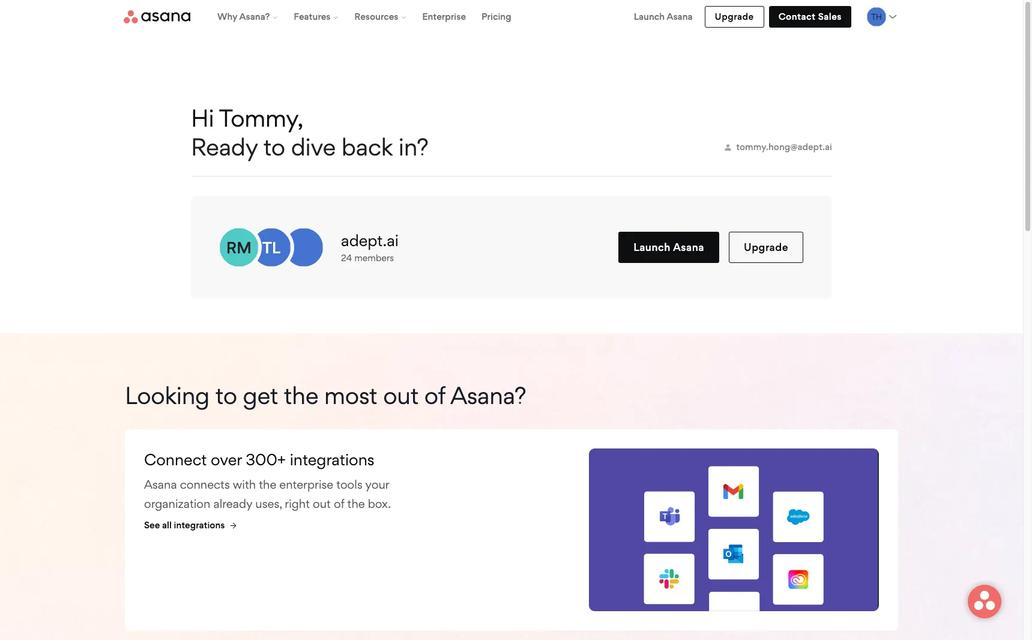 Task type: vqa. For each thing, say whether or not it's contained in the screenshot.
300+
yes



Task type: describe. For each thing, give the bounding box(es) containing it.
th
[[872, 12, 882, 22]]

user-plus-sign icon image
[[765, 132, 774, 142]]

asana home link
[[124, 10, 190, 23]]

asana?
[[451, 381, 526, 410]]

get
[[243, 381, 278, 410]]

looking to get the most out of asana?
[[125, 381, 526, 410]]

members
[[354, 252, 394, 264]]

tools
[[336, 477, 363, 492]]

tl link
[[252, 228, 291, 267]]

0 vertical spatial asana
[[667, 11, 693, 22]]

all
[[162, 519, 172, 531]]

upgrade for the top upgrade "link"
[[715, 11, 754, 22]]

enterprise
[[422, 11, 466, 22]]

1 vertical spatial asana
[[673, 241, 704, 253]]

1 vertical spatial upgrade link
[[729, 232, 804, 263]]

right
[[285, 497, 310, 511]]

contact sales
[[779, 11, 842, 22]]

asana connects with the enterprise tools your organization already uses, right out of the box.
[[144, 477, 391, 511]]

upgrade for upgrade "link" to the bottom
[[744, 241, 789, 253]]

globe icon image
[[765, 239, 774, 249]]

chevron-down icon image
[[888, 12, 898, 22]]

group containing enterprise
[[210, 0, 519, 34]]

back
[[342, 133, 393, 162]]

asana inside asana connects with the enterprise tools your organization already uses, right out of the box.
[[144, 477, 177, 492]]

see all integrations link
[[144, 518, 492, 533]]

launch asana link for upgrade "link" to the bottom
[[619, 232, 720, 263]]

1 horizontal spatial out
[[383, 381, 419, 410]]

1 horizontal spatial integrations
[[290, 450, 375, 469]]

0 horizontal spatial integrations
[[174, 519, 225, 531]]

out inside asana connects with the enterprise tools your organization already uses, right out of the box.
[[313, 497, 331, 511]]

the for most
[[284, 381, 318, 410]]

adept.ai
[[341, 231, 399, 250]]

ready
[[191, 133, 258, 162]]

connect over 300+ integrations
[[144, 450, 375, 469]]

2 launch from the top
[[634, 241, 671, 253]]

user-plus-sign icon link
[[745, 124, 900, 150]]

most
[[324, 381, 377, 410]]

asana home image
[[124, 10, 190, 23]]

in?
[[399, 133, 429, 162]]

0 horizontal spatial to
[[215, 381, 237, 410]]

hi
[[191, 104, 214, 133]]

rm link
[[220, 228, 258, 267]]



Task type: locate. For each thing, give the bounding box(es) containing it.
contact
[[779, 11, 816, 22]]

2 horizontal spatial the
[[347, 497, 365, 511]]

1 horizontal spatial to
[[264, 133, 285, 162]]

1 vertical spatial out
[[313, 497, 331, 511]]

0 vertical spatial launch
[[634, 11, 665, 22]]

1 horizontal spatial the
[[284, 381, 318, 410]]

launch asana link
[[627, 0, 700, 34], [619, 232, 720, 263]]

to left "dive"
[[264, 133, 285, 162]]

to
[[264, 133, 285, 162], [215, 381, 237, 410]]

1 launch asana from the top
[[634, 11, 693, 22]]

the for enterprise
[[259, 477, 276, 492]]

asana
[[667, 11, 693, 22], [673, 241, 704, 253], [144, 477, 177, 492]]

looking
[[125, 381, 210, 410]]

2 launch asana from the top
[[634, 241, 704, 253]]

0 horizontal spatial of
[[334, 497, 344, 511]]

over
[[211, 450, 242, 469]]

your
[[365, 477, 389, 492]]

connects
[[180, 477, 230, 492]]

pricing link
[[474, 0, 519, 34]]

see
[[144, 519, 160, 531]]

0 horizontal spatial out
[[313, 497, 331, 511]]

box.
[[368, 497, 391, 511]]

tl
[[262, 238, 280, 257]]

2 vertical spatial asana
[[144, 477, 177, 492]]

the
[[284, 381, 318, 410], [259, 477, 276, 492], [347, 497, 365, 511]]

to left get
[[215, 381, 237, 410]]

see all integrations
[[144, 519, 225, 531]]

24
[[341, 252, 352, 264]]

hi tommy, ready to dive back in?
[[191, 104, 429, 162]]

out right most
[[383, 381, 419, 410]]

2 vertical spatial the
[[347, 497, 365, 511]]

integrations up tools on the left of the page
[[290, 450, 375, 469]]

to inside the hi tommy, ready to dive back in?
[[264, 133, 285, 162]]

dive
[[291, 133, 336, 162]]

uses,
[[255, 497, 282, 511]]

sales
[[818, 11, 842, 22]]

1 horizontal spatial of
[[424, 381, 445, 410]]

contact sales link
[[769, 6, 852, 28]]

0 vertical spatial upgrade link
[[705, 6, 764, 28]]

1 vertical spatial of
[[334, 497, 344, 511]]

launch asana
[[634, 11, 693, 22], [634, 241, 704, 253]]

with
[[233, 477, 256, 492]]

the down tools on the left of the page
[[347, 497, 365, 511]]

of left asana?
[[424, 381, 445, 410]]

1 launch from the top
[[634, 11, 665, 22]]

adept.ai 24 members
[[341, 231, 399, 264]]

launch asana link for the top upgrade "link"
[[627, 0, 700, 34]]

0 vertical spatial the
[[284, 381, 318, 410]]

1 vertical spatial launch asana link
[[619, 232, 720, 263]]

0 horizontal spatial the
[[259, 477, 276, 492]]

1 vertical spatial upgrade
[[744, 241, 789, 253]]

integrations down organization
[[174, 519, 225, 531]]

0 vertical spatial to
[[264, 133, 285, 162]]

of down tools on the left of the page
[[334, 497, 344, 511]]

upgrade
[[715, 11, 754, 22], [744, 241, 789, 253]]

organization
[[144, 497, 210, 511]]

1 vertical spatial launch
[[634, 241, 671, 253]]

upgrade link
[[705, 6, 764, 28], [729, 232, 804, 263]]

tommy,
[[219, 104, 303, 133]]

pricing
[[482, 11, 512, 22]]

0 vertical spatial launch asana link
[[627, 0, 700, 34]]

0 vertical spatial launch asana
[[634, 11, 693, 22]]

of inside asana connects with the enterprise tools your organization already uses, right out of the box.
[[334, 497, 344, 511]]

connect
[[144, 450, 207, 469]]

1 vertical spatial launch asana
[[634, 241, 704, 253]]

rm
[[226, 238, 252, 257]]

adept.ai link
[[341, 231, 399, 250]]

integrations
[[290, 450, 375, 469], [174, 519, 225, 531]]

enterprise
[[279, 477, 333, 492]]

group
[[210, 0, 519, 34]]

tommy.hong@adept.ai link
[[725, 140, 832, 154]]

300+
[[246, 450, 286, 469]]

out
[[383, 381, 419, 410], [313, 497, 331, 511]]

already
[[213, 497, 252, 511]]

enterprise link
[[415, 0, 474, 34]]

tommy.hong@adept.ai
[[736, 141, 832, 153]]

of
[[424, 381, 445, 410], [334, 497, 344, 511]]

launch
[[634, 11, 665, 22], [634, 241, 671, 253]]

0 vertical spatial of
[[424, 381, 445, 410]]

the up uses,
[[259, 477, 276, 492]]

0 vertical spatial integrations
[[290, 450, 375, 469]]

0 vertical spatial out
[[383, 381, 419, 410]]

0 vertical spatial upgrade
[[715, 11, 754, 22]]

the right get
[[284, 381, 318, 410]]

1 vertical spatial to
[[215, 381, 237, 410]]

1 vertical spatial integrations
[[174, 519, 225, 531]]

out up see all integrations link on the bottom left of the page
[[313, 497, 331, 511]]

1 vertical spatial the
[[259, 477, 276, 492]]

globe icon link
[[745, 231, 900, 256]]



